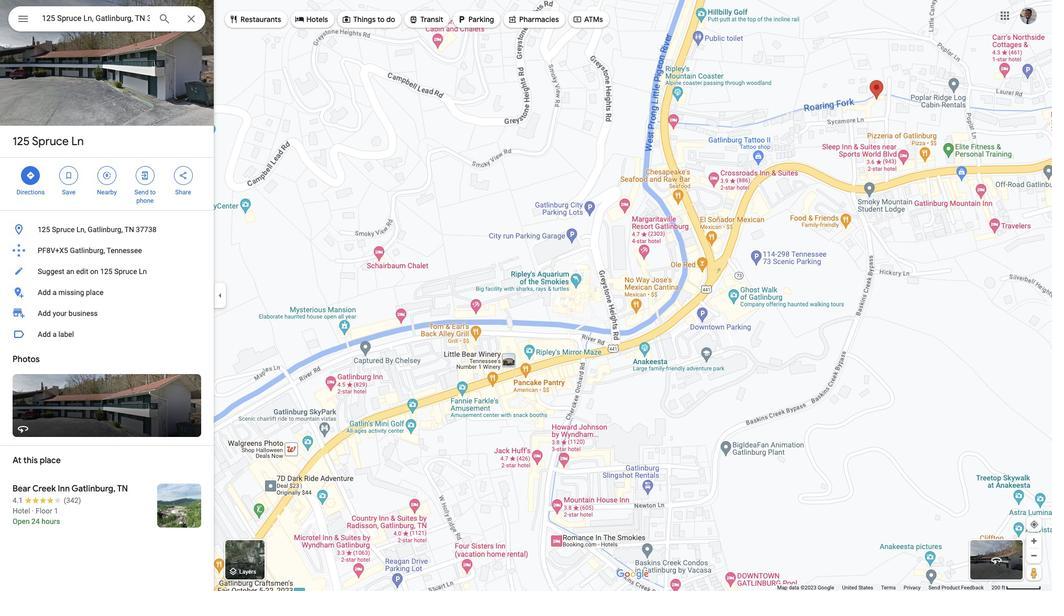 Task type: describe. For each thing, give the bounding box(es) containing it.

[[140, 170, 150, 181]]

spruce inside button
[[114, 267, 137, 276]]

map
[[778, 585, 788, 591]]

125 for 125 spruce ln, gatlinburg, tn 37738
[[38, 225, 50, 234]]

zoom in image
[[1031, 537, 1039, 545]]

do
[[387, 15, 395, 24]]

product
[[942, 585, 961, 591]]

inn
[[58, 484, 70, 494]]

add your business
[[38, 309, 98, 318]]

200 ft
[[992, 585, 1006, 591]]


[[573, 14, 582, 25]]

creek
[[32, 484, 56, 494]]


[[342, 14, 351, 25]]

google maps element
[[0, 0, 1053, 591]]

gatlinburg, for inn
[[72, 484, 116, 494]]

125 for 125 spruce ln
[[13, 134, 30, 149]]

gatlinburg, for ln,
[[88, 225, 123, 234]]

suggest an edit on 125 spruce ln
[[38, 267, 147, 276]]

map data ©2023 google
[[778, 585, 835, 591]]

125 inside button
[[100, 267, 113, 276]]

phone
[[136, 197, 154, 204]]

states
[[859, 585, 874, 591]]

 pharmacies
[[508, 14, 559, 25]]

layers
[[239, 569, 256, 576]]

suggest an edit on 125 spruce ln button
[[0, 261, 214, 282]]

37738
[[136, 225, 157, 234]]

ft
[[1002, 585, 1006, 591]]

open
[[13, 518, 30, 526]]

pf8v+x5 gatlinburg, tennessee
[[38, 246, 142, 255]]

bear
[[13, 484, 31, 494]]

bear creek inn gatlinburg, tn
[[13, 484, 128, 494]]


[[457, 14, 467, 25]]

united states button
[[843, 585, 874, 591]]

parking
[[469, 15, 494, 24]]

suggest
[[38, 267, 64, 276]]

 transit
[[409, 14, 444, 25]]

photos
[[13, 354, 40, 365]]

spruce for ln,
[[52, 225, 75, 234]]

 restaurants
[[229, 14, 281, 25]]

125 Spruce Ln, Gatlinburg, TN 37738 field
[[8, 6, 206, 31]]

add a missing place button
[[0, 282, 214, 303]]

place inside button
[[86, 288, 104, 297]]

collapse side panel image
[[214, 290, 226, 301]]

hotels
[[307, 15, 328, 24]]


[[179, 170, 188, 181]]

 parking
[[457, 14, 494, 25]]

actions for 125 spruce ln region
[[0, 158, 214, 210]]

share
[[175, 189, 191, 196]]

floor
[[36, 507, 52, 515]]

street view image
[[991, 554, 1004, 567]]

atms
[[585, 15, 603, 24]]

things
[[353, 15, 376, 24]]

 hotels
[[295, 14, 328, 25]]

send product feedback
[[929, 585, 984, 591]]

label
[[58, 330, 74, 339]]

this
[[23, 456, 38, 466]]

 atms
[[573, 14, 603, 25]]

 things to do
[[342, 14, 395, 25]]

add for add a label
[[38, 330, 51, 339]]


[[508, 14, 517, 25]]


[[64, 170, 74, 181]]

google account: leeland pitt  
(leeland.pitt@adept.ai) image
[[1021, 7, 1038, 24]]

add a label button
[[0, 324, 214, 345]]

hours
[[42, 518, 60, 526]]

1
[[54, 507, 58, 515]]

united states
[[843, 585, 874, 591]]

feedback
[[962, 585, 984, 591]]

24
[[32, 518, 40, 526]]

hotel · floor 1 open 24 hours
[[13, 507, 60, 526]]

to inside  things to do
[[378, 15, 385, 24]]

tn for bear creek inn gatlinburg, tn
[[117, 484, 128, 494]]


[[295, 14, 304, 25]]

at
[[13, 456, 21, 466]]

transit
[[421, 15, 444, 24]]

125 spruce ln, gatlinburg, tn 37738 button
[[0, 219, 214, 240]]

at this place
[[13, 456, 61, 466]]

zoom out image
[[1031, 552, 1039, 560]]

privacy button
[[904, 585, 921, 591]]

send for send to phone
[[135, 189, 149, 196]]

add for add your business
[[38, 309, 51, 318]]

ln,
[[76, 225, 86, 234]]



Task type: vqa. For each thing, say whether or not it's contained in the screenshot.
Privacy
yes



Task type: locate. For each thing, give the bounding box(es) containing it.
to left do
[[378, 15, 385, 24]]

1 vertical spatial tn
[[117, 484, 128, 494]]

0 horizontal spatial send
[[135, 189, 149, 196]]

to inside send to phone
[[150, 189, 156, 196]]

send product feedback button
[[929, 585, 984, 591]]

tennessee
[[107, 246, 142, 255]]

pf8v+x5 gatlinburg, tennessee button
[[0, 240, 214, 261]]

send
[[135, 189, 149, 196], [929, 585, 941, 591]]

1 vertical spatial ln
[[139, 267, 147, 276]]

ln down tennessee
[[139, 267, 147, 276]]

0 vertical spatial to
[[378, 15, 385, 24]]

1 vertical spatial place
[[40, 456, 61, 466]]

nearby
[[97, 189, 117, 196]]

1 vertical spatial spruce
[[52, 225, 75, 234]]

 button
[[8, 6, 38, 34]]

0 horizontal spatial place
[[40, 456, 61, 466]]

add left the label
[[38, 330, 51, 339]]

data
[[789, 585, 800, 591]]

your
[[53, 309, 67, 318]]

ln inside button
[[139, 267, 147, 276]]

terms button
[[882, 585, 897, 591]]

a
[[53, 288, 57, 297], [53, 330, 57, 339]]

0 vertical spatial send
[[135, 189, 149, 196]]

to up phone
[[150, 189, 156, 196]]

spruce left ln,
[[52, 225, 75, 234]]

to
[[378, 15, 385, 24], [150, 189, 156, 196]]

on
[[90, 267, 98, 276]]

2 vertical spatial add
[[38, 330, 51, 339]]


[[26, 170, 35, 181]]

2 vertical spatial 125
[[100, 267, 113, 276]]


[[17, 12, 29, 26]]

hotel
[[13, 507, 30, 515]]

add
[[38, 288, 51, 297], [38, 309, 51, 318], [38, 330, 51, 339]]

gatlinburg, inside button
[[70, 246, 105, 255]]

0 vertical spatial spruce
[[32, 134, 69, 149]]

0 vertical spatial place
[[86, 288, 104, 297]]


[[229, 14, 239, 25]]

place right this
[[40, 456, 61, 466]]

None field
[[42, 12, 150, 25]]

1 vertical spatial gatlinburg,
[[70, 246, 105, 255]]

1 vertical spatial 125
[[38, 225, 50, 234]]

4.1
[[13, 497, 23, 505]]

gatlinburg, up (342) in the bottom of the page
[[72, 484, 116, 494]]

gatlinburg,
[[88, 225, 123, 234], [70, 246, 105, 255], [72, 484, 116, 494]]

125 spruce ln
[[13, 134, 84, 149]]

spruce up 
[[32, 134, 69, 149]]

a inside 'add a missing place' button
[[53, 288, 57, 297]]

125 spruce ln main content
[[0, 0, 214, 591]]

edit
[[76, 267, 88, 276]]

send to phone
[[135, 189, 156, 204]]

gatlinburg, up suggest an edit on 125 spruce ln
[[70, 246, 105, 255]]

1 horizontal spatial ln
[[139, 267, 147, 276]]

show street view coverage image
[[1027, 565, 1042, 581]]

united
[[843, 585, 858, 591]]

a for missing
[[53, 288, 57, 297]]

2 a from the top
[[53, 330, 57, 339]]

125
[[13, 134, 30, 149], [38, 225, 50, 234], [100, 267, 113, 276]]

footer
[[778, 585, 992, 591]]

privacy
[[904, 585, 921, 591]]

2 add from the top
[[38, 309, 51, 318]]

0 vertical spatial ln
[[71, 134, 84, 149]]

add your business link
[[0, 303, 214, 324]]

(342)
[[64, 497, 81, 505]]

2 vertical spatial spruce
[[114, 267, 137, 276]]

an
[[66, 267, 74, 276]]

send inside send to phone
[[135, 189, 149, 196]]

add down suggest
[[38, 288, 51, 297]]

add inside button
[[38, 288, 51, 297]]

restaurants
[[241, 15, 281, 24]]

3 add from the top
[[38, 330, 51, 339]]

add left "your"
[[38, 309, 51, 318]]

add inside "button"
[[38, 330, 51, 339]]

show your location image
[[1030, 520, 1040, 530]]

200 ft button
[[992, 585, 1042, 591]]

1 a from the top
[[53, 288, 57, 297]]

a left the label
[[53, 330, 57, 339]]


[[409, 14, 419, 25]]

1 horizontal spatial place
[[86, 288, 104, 297]]

a left "missing"
[[53, 288, 57, 297]]

1 vertical spatial add
[[38, 309, 51, 318]]

terms
[[882, 585, 897, 591]]

200
[[992, 585, 1001, 591]]

·
[[32, 507, 34, 515]]

add for add a missing place
[[38, 288, 51, 297]]

footer inside google maps element
[[778, 585, 992, 591]]

place
[[86, 288, 104, 297], [40, 456, 61, 466]]

spruce inside button
[[52, 225, 75, 234]]

business
[[69, 309, 98, 318]]

save
[[62, 189, 76, 196]]

missing
[[58, 288, 84, 297]]

125 spruce ln, gatlinburg, tn 37738
[[38, 225, 157, 234]]

0 horizontal spatial ln
[[71, 134, 84, 149]]

pharmacies
[[520, 15, 559, 24]]

send for send product feedback
[[929, 585, 941, 591]]

1 add from the top
[[38, 288, 51, 297]]

google
[[818, 585, 835, 591]]

place down on
[[86, 288, 104, 297]]

1 horizontal spatial send
[[929, 585, 941, 591]]

1 vertical spatial a
[[53, 330, 57, 339]]

125 up pf8v+x5
[[38, 225, 50, 234]]

125 up ""
[[13, 134, 30, 149]]

ln up 
[[71, 134, 84, 149]]

4.1 stars 342 reviews image
[[13, 495, 81, 506]]

directions
[[16, 189, 45, 196]]

2 horizontal spatial 125
[[100, 267, 113, 276]]

0 horizontal spatial 125
[[13, 134, 30, 149]]

125 right on
[[100, 267, 113, 276]]

send left 'product'
[[929, 585, 941, 591]]

ln
[[71, 134, 84, 149], [139, 267, 147, 276]]

2 vertical spatial gatlinburg,
[[72, 484, 116, 494]]

0 vertical spatial add
[[38, 288, 51, 297]]

a for label
[[53, 330, 57, 339]]

125 inside button
[[38, 225, 50, 234]]

tn inside button
[[125, 225, 134, 234]]

add a missing place
[[38, 288, 104, 297]]

0 vertical spatial tn
[[125, 225, 134, 234]]

1 horizontal spatial 125
[[38, 225, 50, 234]]

0 vertical spatial gatlinburg,
[[88, 225, 123, 234]]

gatlinburg, up the pf8v+x5 gatlinburg, tennessee button
[[88, 225, 123, 234]]

a inside add a label "button"
[[53, 330, 57, 339]]

none field inside 125 spruce ln, gatlinburg, tn 37738 field
[[42, 12, 150, 25]]

©2023
[[801, 585, 817, 591]]

0 vertical spatial 125
[[13, 134, 30, 149]]

 search field
[[8, 6, 206, 34]]


[[102, 170, 112, 181]]

send up phone
[[135, 189, 149, 196]]

footer containing map data ©2023 google
[[778, 585, 992, 591]]

0 vertical spatial a
[[53, 288, 57, 297]]

send inside button
[[929, 585, 941, 591]]

add a label
[[38, 330, 74, 339]]

1 horizontal spatial to
[[378, 15, 385, 24]]

0 horizontal spatial to
[[150, 189, 156, 196]]

1 vertical spatial to
[[150, 189, 156, 196]]

gatlinburg, inside button
[[88, 225, 123, 234]]

tn for 125 spruce ln, gatlinburg, tn 37738
[[125, 225, 134, 234]]

pf8v+x5
[[38, 246, 68, 255]]

1 vertical spatial send
[[929, 585, 941, 591]]

spruce down tennessee
[[114, 267, 137, 276]]

spruce for ln
[[32, 134, 69, 149]]

spruce
[[32, 134, 69, 149], [52, 225, 75, 234], [114, 267, 137, 276]]



